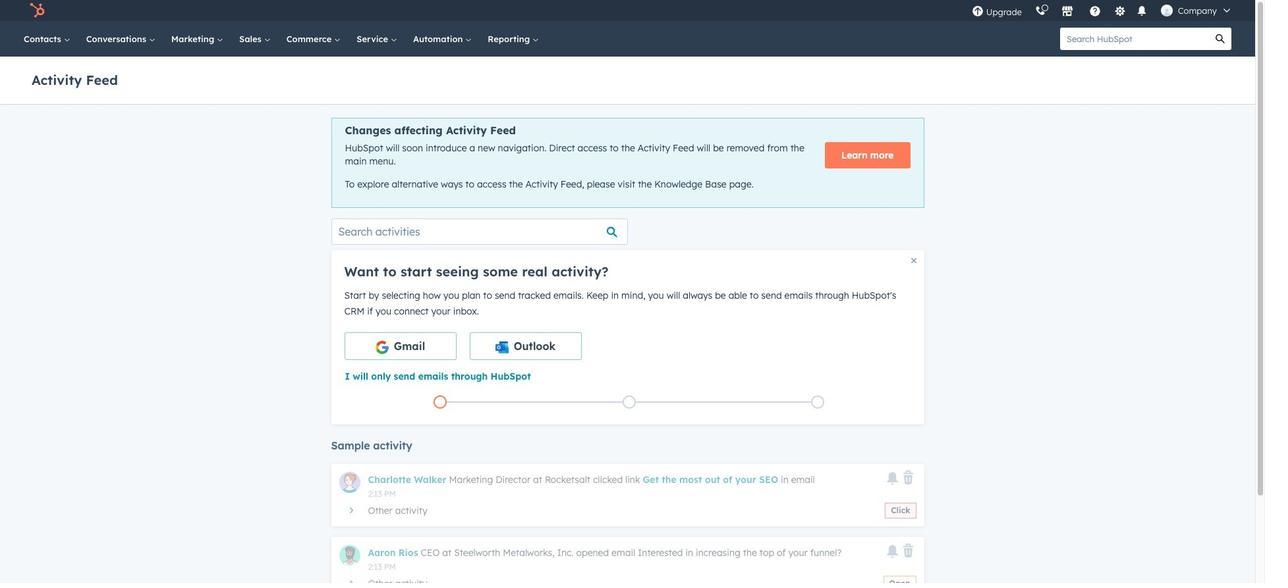 Task type: locate. For each thing, give the bounding box(es) containing it.
menu
[[965, 0, 1240, 21]]

onboarding.steps.finalstep.title image
[[815, 400, 821, 407]]

onboarding.steps.sendtrackedemailingmail.title image
[[626, 400, 632, 407]]

list
[[346, 393, 913, 412]]

marketplaces image
[[1062, 6, 1074, 18]]

None checkbox
[[344, 333, 456, 360], [470, 333, 582, 360], [344, 333, 456, 360], [470, 333, 582, 360]]



Task type: describe. For each thing, give the bounding box(es) containing it.
jacob simon image
[[1161, 5, 1173, 16]]

close image
[[911, 258, 916, 263]]

Search HubSpot search field
[[1060, 28, 1209, 50]]

Search activities search field
[[331, 219, 628, 245]]



Task type: vqa. For each thing, say whether or not it's contained in the screenshot.
Help
no



